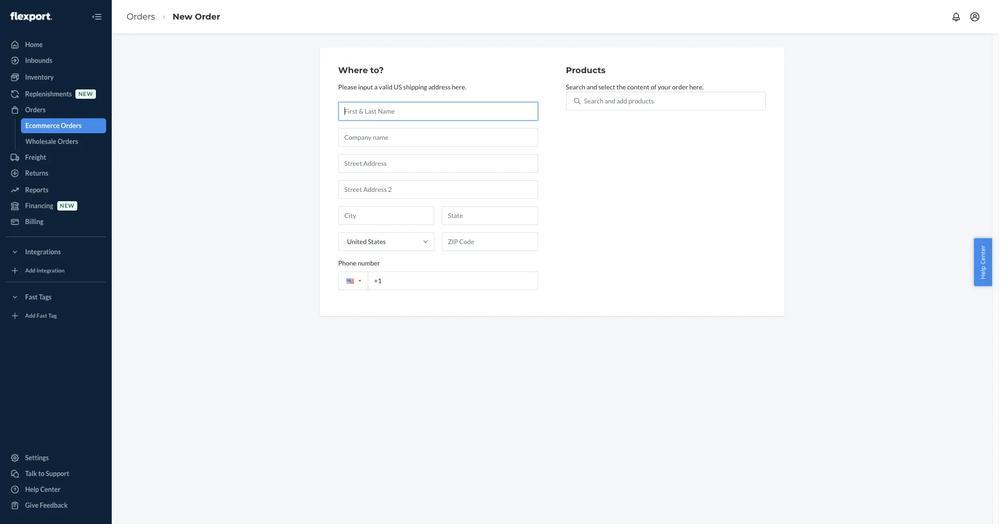 Task type: vqa. For each thing, say whether or not it's contained in the screenshot.
"barcode" inside Add alternate barcode button
no



Task type: locate. For each thing, give the bounding box(es) containing it.
add
[[25, 267, 36, 274], [25, 312, 36, 319]]

new down reports link at the left top
[[60, 202, 75, 209]]

0 horizontal spatial help
[[25, 485, 39, 493]]

1 horizontal spatial help
[[979, 266, 988, 279]]

First & Last Name text field
[[338, 102, 538, 121]]

0 horizontal spatial here.
[[452, 83, 467, 91]]

fast
[[25, 293, 38, 301], [37, 312, 47, 319]]

here. right order
[[690, 83, 704, 91]]

new order
[[173, 11, 220, 22]]

Company name text field
[[338, 128, 538, 147]]

0 vertical spatial search
[[566, 83, 586, 91]]

help center button
[[975, 238, 993, 286]]

0 vertical spatial help
[[979, 266, 988, 279]]

0 vertical spatial orders link
[[127, 11, 155, 22]]

wholesale
[[25, 137, 56, 145]]

give feedback
[[25, 501, 68, 509]]

search and select the content of your order here.
[[566, 83, 704, 91]]

shipping
[[403, 83, 427, 91]]

add down fast tags
[[25, 312, 36, 319]]

1 add from the top
[[25, 267, 36, 274]]

orders link
[[127, 11, 155, 22], [6, 102, 106, 117]]

0 vertical spatial fast
[[25, 293, 38, 301]]

1 horizontal spatial new
[[78, 91, 93, 98]]

united
[[347, 237, 367, 245]]

here. right address
[[452, 83, 467, 91]]

phone
[[338, 259, 357, 267]]

orders link up ecommerce orders
[[6, 102, 106, 117]]

where
[[338, 65, 368, 75]]

content
[[628, 83, 650, 91]]

search image
[[574, 98, 581, 104]]

new
[[78, 91, 93, 98], [60, 202, 75, 209]]

1 horizontal spatial here.
[[690, 83, 704, 91]]

the
[[617, 83, 626, 91]]

search up search 'icon'
[[566, 83, 586, 91]]

0 vertical spatial center
[[979, 245, 988, 264]]

1 here. from the left
[[452, 83, 467, 91]]

0 horizontal spatial and
[[587, 83, 598, 91]]

your
[[658, 83, 671, 91]]

fast left tag
[[37, 312, 47, 319]]

orders link left new
[[127, 11, 155, 22]]

to?
[[371, 65, 384, 75]]

1 vertical spatial search
[[584, 97, 604, 105]]

and left select
[[587, 83, 598, 91]]

0 vertical spatial new
[[78, 91, 93, 98]]

talk to support
[[25, 470, 69, 478]]

inbounds link
[[6, 53, 106, 68]]

1 horizontal spatial and
[[605, 97, 616, 105]]

open account menu image
[[970, 11, 981, 22]]

valid
[[379, 83, 393, 91]]

freight
[[25, 153, 46, 161]]

0 vertical spatial add
[[25, 267, 36, 274]]

ecommerce orders link
[[21, 118, 106, 133]]

1 vertical spatial new
[[60, 202, 75, 209]]

help
[[979, 266, 988, 279], [25, 485, 39, 493]]

0 horizontal spatial orders link
[[6, 102, 106, 117]]

settings link
[[6, 450, 106, 465]]

inventory link
[[6, 70, 106, 85]]

wholesale orders
[[25, 137, 78, 145]]

orders up ecommerce
[[25, 106, 46, 114]]

help center
[[979, 245, 988, 279], [25, 485, 61, 493]]

financing
[[25, 202, 53, 210]]

new down inventory link
[[78, 91, 93, 98]]

and
[[587, 83, 598, 91], [605, 97, 616, 105]]

select
[[599, 83, 616, 91]]

help center inside button
[[979, 245, 988, 279]]

1 vertical spatial add
[[25, 312, 36, 319]]

tag
[[48, 312, 57, 319]]

please input a valid us shipping address here.
[[338, 83, 467, 91]]

order
[[195, 11, 220, 22]]

and left the add
[[605, 97, 616, 105]]

add for add integration
[[25, 267, 36, 274]]

ecommerce
[[25, 122, 60, 130]]

0 horizontal spatial new
[[60, 202, 75, 209]]

support
[[46, 470, 69, 478]]

0 horizontal spatial center
[[40, 485, 61, 493]]

1 horizontal spatial orders link
[[127, 11, 155, 22]]

returns
[[25, 169, 48, 177]]

states
[[368, 237, 386, 245]]

integrations button
[[6, 245, 106, 259]]

1 horizontal spatial help center
[[979, 245, 988, 279]]

search
[[566, 83, 586, 91], [584, 97, 604, 105]]

talk
[[25, 470, 37, 478]]

orders down ecommerce orders link
[[58, 137, 78, 145]]

orders
[[127, 11, 155, 22], [25, 106, 46, 114], [61, 122, 82, 130], [58, 137, 78, 145]]

phone number
[[338, 259, 380, 267]]

center
[[979, 245, 988, 264], [40, 485, 61, 493]]

freight link
[[6, 150, 106, 165]]

add
[[617, 97, 628, 105]]

inventory
[[25, 73, 54, 81]]

add integration
[[25, 267, 65, 274]]

add fast tag
[[25, 312, 57, 319]]

1 vertical spatial fast
[[37, 312, 47, 319]]

replenishments
[[25, 90, 72, 98]]

orders left new
[[127, 11, 155, 22]]

integrations
[[25, 248, 61, 256]]

1 vertical spatial help center
[[25, 485, 61, 493]]

ecommerce orders
[[25, 122, 82, 130]]

fast tags
[[25, 293, 52, 301]]

add left the integration
[[25, 267, 36, 274]]

breadcrumbs navigation
[[119, 3, 228, 30]]

ZIP Code text field
[[442, 232, 538, 251]]

help center link
[[6, 482, 106, 497]]

1 horizontal spatial center
[[979, 245, 988, 264]]

Street Address 2 text field
[[338, 180, 538, 199]]

1 vertical spatial orders link
[[6, 102, 106, 117]]

new
[[173, 11, 193, 22]]

united states
[[347, 237, 386, 245]]

1 vertical spatial and
[[605, 97, 616, 105]]

1 vertical spatial center
[[40, 485, 61, 493]]

0 vertical spatial and
[[587, 83, 598, 91]]

us
[[394, 83, 402, 91]]

new for replenishments
[[78, 91, 93, 98]]

returns link
[[6, 166, 106, 181]]

give feedback button
[[6, 498, 106, 513]]

tags
[[39, 293, 52, 301]]

2 add from the top
[[25, 312, 36, 319]]

search right search 'icon'
[[584, 97, 604, 105]]

fast left tags
[[25, 293, 38, 301]]

here.
[[452, 83, 467, 91], [690, 83, 704, 91]]

0 horizontal spatial help center
[[25, 485, 61, 493]]

billing link
[[6, 214, 106, 229]]

0 vertical spatial help center
[[979, 245, 988, 279]]

2 here. from the left
[[690, 83, 704, 91]]



Task type: describe. For each thing, give the bounding box(es) containing it.
add integration link
[[6, 263, 106, 278]]

of
[[651, 83, 657, 91]]

fast inside dropdown button
[[25, 293, 38, 301]]

add for add fast tag
[[25, 312, 36, 319]]

flexport logo image
[[10, 12, 52, 21]]

and for add
[[605, 97, 616, 105]]

input
[[358, 83, 373, 91]]

settings
[[25, 454, 49, 462]]

new for financing
[[60, 202, 75, 209]]

number
[[358, 259, 380, 267]]

products
[[566, 65, 606, 75]]

products
[[629, 97, 654, 105]]

please
[[338, 83, 357, 91]]

City text field
[[338, 206, 435, 225]]

search for search and select the content of your order here.
[[566, 83, 586, 91]]

home link
[[6, 37, 106, 52]]

where to?
[[338, 65, 384, 75]]

home
[[25, 41, 43, 48]]

billing
[[25, 218, 44, 225]]

State text field
[[442, 206, 538, 225]]

reports
[[25, 186, 48, 194]]

orders up wholesale orders link
[[61, 122, 82, 130]]

1 (702) 123-4567 telephone field
[[338, 272, 538, 290]]

new order link
[[173, 11, 220, 22]]

united states: + 1 image
[[358, 280, 361, 282]]

close navigation image
[[91, 11, 102, 22]]

wholesale orders link
[[21, 134, 106, 149]]

inbounds
[[25, 56, 52, 64]]

help inside button
[[979, 266, 988, 279]]

add fast tag link
[[6, 308, 106, 323]]

and for select
[[587, 83, 598, 91]]

fast tags button
[[6, 290, 106, 305]]

to
[[38, 470, 45, 478]]

give
[[25, 501, 38, 509]]

feedback
[[40, 501, 68, 509]]

talk to support button
[[6, 466, 106, 481]]

order
[[673, 83, 689, 91]]

orders inside "breadcrumbs" "navigation"
[[127, 11, 155, 22]]

1 vertical spatial help
[[25, 485, 39, 493]]

Street Address text field
[[338, 154, 538, 173]]

center inside button
[[979, 245, 988, 264]]

a
[[375, 83, 378, 91]]

reports link
[[6, 183, 106, 198]]

integration
[[37, 267, 65, 274]]

address
[[429, 83, 451, 91]]

search for search and add products
[[584, 97, 604, 105]]

search and add products
[[584, 97, 654, 105]]

open notifications image
[[951, 11, 962, 22]]



